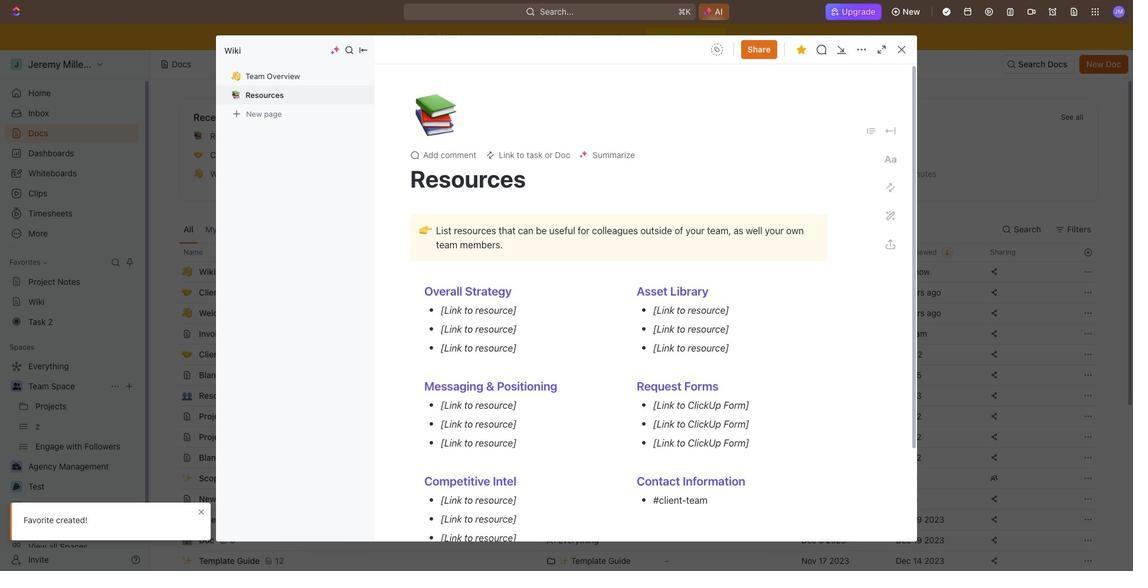Task type: locate. For each thing, give the bounding box(es) containing it.
dropdown menu image
[[708, 40, 727, 59]]

column header
[[166, 243, 179, 262]]

tab list
[[179, 216, 472, 243]]

row
[[166, 243, 1099, 262], [166, 262, 1099, 283], [166, 282, 1099, 304], [166, 303, 1099, 324], [166, 324, 1099, 345], [166, 344, 1099, 366], [166, 365, 1099, 386], [179, 386, 1099, 407], [166, 406, 1099, 428], [166, 427, 1099, 448], [166, 448, 1099, 469], [166, 468, 1099, 490], [166, 489, 1099, 510], [179, 510, 1099, 531], [166, 530, 1099, 552], [166, 551, 1099, 572]]

user group image
[[12, 383, 21, 390]]

e83zz image
[[698, 290, 707, 299]]

cell
[[166, 262, 179, 282], [540, 262, 658, 282], [795, 262, 889, 282], [166, 283, 179, 303], [166, 304, 179, 324], [166, 324, 179, 344], [166, 345, 179, 365], [166, 366, 179, 386], [166, 407, 179, 427], [166, 428, 179, 448], [166, 448, 179, 468], [166, 469, 179, 489], [166, 490, 179, 510], [166, 531, 179, 551], [166, 552, 179, 572]]

0 vertical spatial qdq9q image
[[698, 226, 707, 236]]

table
[[166, 243, 1099, 572]]

qdq9q image
[[698, 226, 707, 236], [698, 247, 707, 257]]

1 vertical spatial qdq9q image
[[698, 247, 707, 257]]



Task type: vqa. For each thing, say whether or not it's contained in the screenshot.
Team Space to the right
no



Task type: describe. For each thing, give the bounding box(es) containing it.
sidebar navigation
[[0, 50, 151, 572]]

1 qdq9q image from the top
[[698, 226, 707, 236]]

dropdown menu image
[[867, 126, 878, 136]]

Search or run a command… text field
[[311, 151, 399, 165]]

2 qdq9q image from the top
[[698, 247, 707, 257]]



